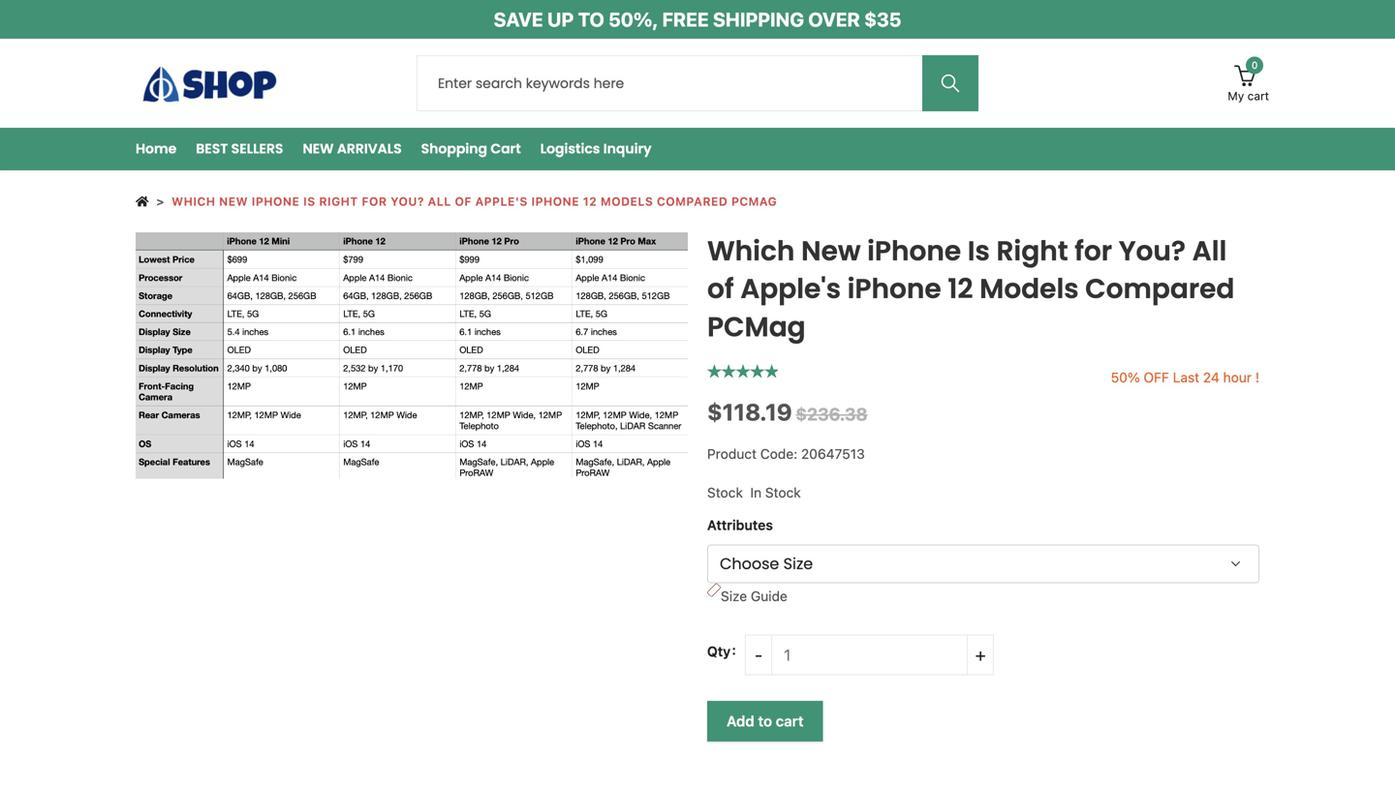 Task type: locate. For each thing, give the bounding box(es) containing it.
1 horizontal spatial 12
[[948, 270, 973, 308]]

1 horizontal spatial $
[[796, 404, 807, 425]]

best sellers link
[[186, 128, 293, 171]]

1 horizontal spatial is
[[968, 232, 990, 270]]

0 vertical spatial apple's
[[475, 195, 528, 208]]

off
[[1144, 370, 1170, 386]]

0 vertical spatial you?
[[391, 195, 424, 208]]

you?
[[391, 195, 424, 208], [1119, 232, 1186, 270]]

20647513
[[801, 446, 865, 462]]

new
[[303, 140, 334, 159]]

1 vertical spatial pcmag
[[707, 308, 806, 346]]

1 horizontal spatial all
[[1193, 232, 1227, 270]]

!
[[1256, 370, 1260, 386]]

0 horizontal spatial which
[[172, 195, 216, 208]]

1 horizontal spatial apple's
[[741, 270, 841, 308]]

0
[[1252, 60, 1258, 71]]

my cart
[[1228, 89, 1269, 103]]

1 vertical spatial compared
[[1085, 270, 1235, 308]]

compared inside which new iphone is right for you? all of apple's iphone 12 models  compared pcmag
[[1085, 270, 1235, 308]]

up
[[548, 8, 574, 31]]

0 vertical spatial which new iphone is right for you? all of apple's iphone 12 models  compared pcmag
[[172, 195, 777, 208]]

None button
[[745, 635, 772, 676], [968, 635, 994, 676], [707, 702, 823, 742], [745, 635, 772, 676], [968, 635, 994, 676], [707, 702, 823, 742]]

0 vertical spatial of
[[455, 195, 472, 208]]

home
[[136, 140, 177, 159]]

1 vertical spatial is
[[968, 232, 990, 270]]

hour
[[1224, 370, 1252, 386]]

0 vertical spatial models
[[601, 195, 653, 208]]

0 vertical spatial for
[[362, 195, 387, 208]]

50%,
[[609, 8, 658, 31]]

to
[[578, 8, 604, 31]]

for
[[362, 195, 387, 208], [1075, 232, 1113, 270]]

0 horizontal spatial for
[[362, 195, 387, 208]]

right
[[319, 195, 358, 208], [997, 232, 1068, 270]]

0 vertical spatial which
[[172, 195, 216, 208]]

118.19
[[723, 399, 792, 426]]

which new iphone is right for you? all of apple's iphone 12 models  compared pcmag
[[172, 195, 777, 208], [707, 232, 1235, 346]]

of
[[455, 195, 472, 208], [707, 270, 734, 308]]

0 vertical spatial is
[[303, 195, 316, 208]]

0 horizontal spatial stock
[[707, 485, 743, 501]]

0 vertical spatial compared
[[657, 195, 728, 208]]

0 horizontal spatial $
[[707, 399, 723, 426]]

stock left in
[[707, 485, 743, 501]]

0 horizontal spatial compared
[[657, 195, 728, 208]]

0 horizontal spatial all
[[428, 195, 451, 208]]

which new iphone is right for you? all of apple's iphone 12 models  compared pcmag link
[[172, 195, 777, 208]]

1 horizontal spatial for
[[1075, 232, 1113, 270]]

>
[[149, 195, 172, 208]]

compared
[[657, 195, 728, 208], [1085, 270, 1235, 308]]

$ up "product code: 20647513"
[[796, 404, 807, 425]]

12
[[583, 195, 597, 208], [948, 270, 973, 308]]

0 vertical spatial 12
[[583, 195, 597, 208]]

models
[[601, 195, 653, 208], [980, 270, 1079, 308]]

new
[[219, 195, 248, 208], [801, 232, 861, 270]]

1 vertical spatial which new iphone is right for you? all of apple's iphone 12 models  compared pcmag
[[707, 232, 1235, 346]]

is inside which new iphone is right for you? all of apple's iphone 12 models  compared pcmag
[[968, 232, 990, 270]]

0 horizontal spatial right
[[319, 195, 358, 208]]

1 horizontal spatial which
[[707, 232, 795, 270]]

iphone
[[252, 195, 300, 208], [532, 195, 580, 208], [867, 232, 961, 270], [848, 270, 942, 308]]

0 horizontal spatial new
[[219, 195, 248, 208]]

1 vertical spatial of
[[707, 270, 734, 308]]

1 vertical spatial 12
[[948, 270, 973, 308]]

1 horizontal spatial of
[[707, 270, 734, 308]]

$
[[707, 399, 723, 426], [796, 404, 807, 425]]

0 horizontal spatial is
[[303, 195, 316, 208]]

shopping cart
[[421, 140, 521, 159]]

is
[[303, 195, 316, 208], [968, 232, 990, 270]]

stock right in
[[765, 485, 801, 501]]

12 inside which new iphone is right for you? all of apple's iphone 12 models  compared pcmag
[[948, 270, 973, 308]]

0 vertical spatial right
[[319, 195, 358, 208]]

1 horizontal spatial models
[[980, 270, 1079, 308]]

1 vertical spatial you?
[[1119, 232, 1186, 270]]

1 vertical spatial which
[[707, 232, 795, 270]]

1 horizontal spatial stock
[[765, 485, 801, 501]]

all
[[428, 195, 451, 208], [1193, 232, 1227, 270]]

1 vertical spatial right
[[997, 232, 1068, 270]]

1 vertical spatial models
[[980, 270, 1079, 308]]

size
[[721, 589, 747, 605]]

which
[[172, 195, 216, 208], [707, 232, 795, 270]]

attributes
[[707, 517, 773, 533]]

0 horizontal spatial models
[[601, 195, 653, 208]]

arrivals
[[337, 140, 402, 159]]

0 vertical spatial all
[[428, 195, 451, 208]]

1 horizontal spatial new
[[801, 232, 861, 270]]

0 horizontal spatial 12
[[583, 195, 597, 208]]

product
[[707, 446, 757, 462]]

None text field
[[772, 635, 968, 676]]

pcmag
[[732, 195, 777, 208], [707, 308, 806, 346]]

in
[[750, 485, 762, 501]]

50%
[[1111, 370, 1140, 386]]

apple's
[[475, 195, 528, 208], [741, 270, 841, 308]]

logistics inquiry link
[[531, 128, 662, 171]]

1 vertical spatial apple's
[[741, 270, 841, 308]]

236.38
[[807, 404, 868, 425]]

$ up product
[[707, 399, 723, 426]]

home link
[[126, 128, 186, 171]]

1 horizontal spatial compared
[[1085, 270, 1235, 308]]

stock
[[707, 485, 743, 501], [765, 485, 801, 501]]

over
[[808, 8, 860, 31]]



Task type: describe. For each thing, give the bounding box(es) containing it.
sellers
[[231, 140, 283, 159]]

my
[[1228, 89, 1245, 103]]

qty：
[[707, 644, 744, 660]]

of inside which new iphone is right for you? all of apple's iphone 12 models  compared pcmag
[[707, 270, 734, 308]]

save up to 50%, free shipping over $35
[[494, 8, 902, 31]]

1 horizontal spatial you?
[[1119, 232, 1186, 270]]

1 vertical spatial for
[[1075, 232, 1113, 270]]

free
[[662, 8, 709, 31]]

apple's inside which new iphone is right for you? all of apple's iphone 12 models  compared pcmag
[[741, 270, 841, 308]]

new arrivals link
[[293, 128, 412, 171]]

new arrivals
[[303, 140, 402, 159]]

shopping
[[421, 140, 487, 159]]

0 horizontal spatial of
[[455, 195, 472, 208]]

$ 118.19 $ 236.38
[[707, 399, 868, 426]]

code:
[[761, 446, 798, 462]]

1 vertical spatial new
[[801, 232, 861, 270]]

which new iphone is right for you? all of apple's iphone 12 models  compared pcmag image
[[136, 233, 688, 479]]

save
[[494, 8, 543, 31]]

cart
[[491, 140, 521, 159]]

size guide
[[721, 589, 788, 605]]

1 stock from the left
[[707, 485, 743, 501]]

product code: 20647513
[[707, 446, 865, 462]]

0 vertical spatial pcmag
[[732, 195, 777, 208]]

$ inside $ 118.19 $ 236.38
[[796, 404, 807, 425]]

0 horizontal spatial you?
[[391, 195, 424, 208]]

cart
[[1248, 89, 1269, 103]]

0 horizontal spatial apple's
[[475, 195, 528, 208]]

shipping
[[713, 8, 804, 31]]

1 vertical spatial all
[[1193, 232, 1227, 270]]

$35
[[865, 8, 902, 31]]

logistics
[[540, 140, 600, 159]]

last
[[1173, 370, 1200, 386]]

shopping cart link
[[412, 128, 531, 171]]

1 horizontal spatial right
[[997, 232, 1068, 270]]

inquiry
[[603, 140, 652, 159]]

stock in stock
[[707, 485, 801, 501]]

50% off last 24 hour !
[[1111, 370, 1260, 386]]

best
[[196, 140, 228, 159]]

24
[[1203, 370, 1220, 386]]

0 vertical spatial new
[[219, 195, 248, 208]]

Enter search keywords here search field
[[418, 62, 924, 105]]

best sellers
[[196, 140, 283, 159]]

home image
[[136, 196, 149, 207]]

2 stock from the left
[[765, 485, 801, 501]]

guide
[[751, 589, 788, 605]]

logistics inquiry
[[540, 140, 652, 159]]



Task type: vqa. For each thing, say whether or not it's contained in the screenshot.
Excel inside Free Template] Create a Simple Gantt Chart in Excel
no



